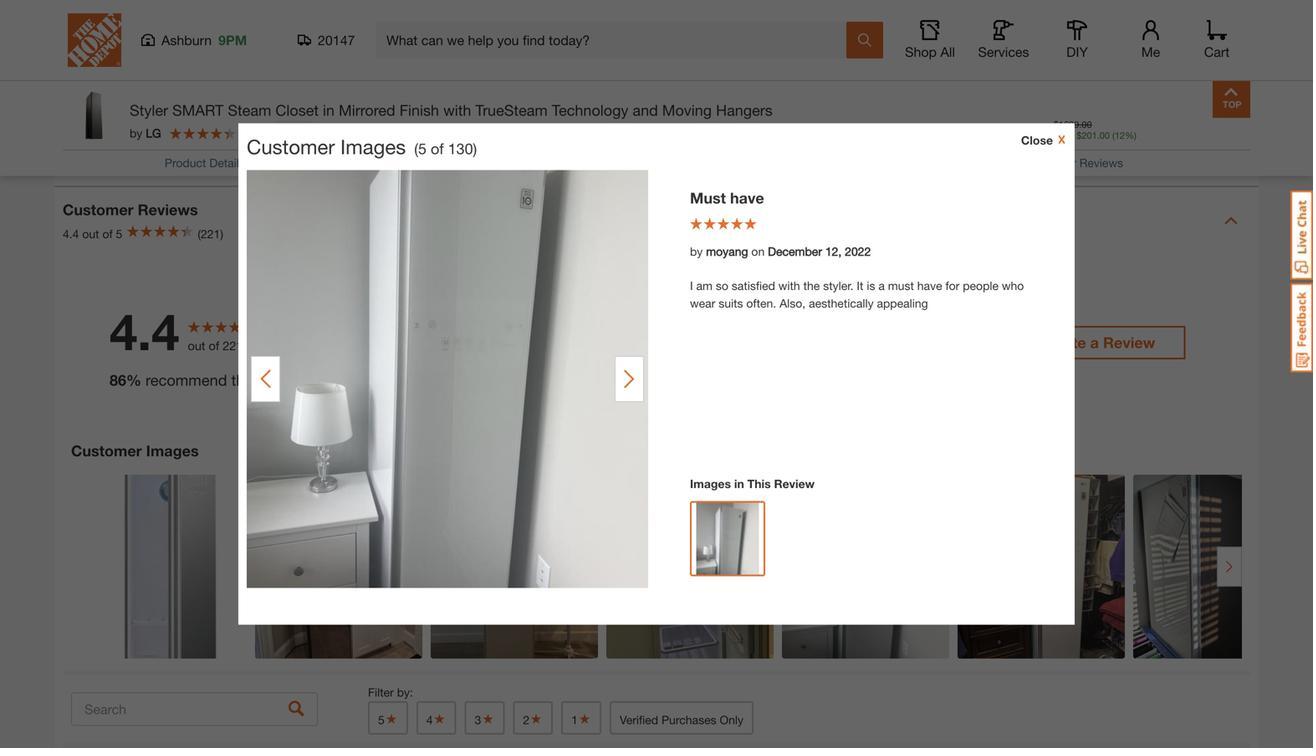 Task type: locate. For each thing, give the bounding box(es) containing it.
00
[[1082, 119, 1092, 130], [1039, 122, 1050, 134], [1100, 130, 1110, 141]]

0 horizontal spatial 1
[[368, 395, 376, 411]]

0 vertical spatial a
[[879, 279, 885, 293]]

smart
[[172, 101, 224, 119]]

december
[[768, 245, 822, 259]]

4 star icon image from the top
[[383, 365, 400, 381]]

2 inside button
[[523, 714, 530, 728]]

0 vertical spatial images
[[341, 135, 406, 159]]

3 inside button
[[475, 714, 481, 728]]

review inside customer images "main content"
[[774, 477, 815, 491]]

1 vertical spatial 4
[[427, 714, 433, 728]]

1 horizontal spatial year
[[1060, 0, 1082, 7]]

0 horizontal spatial 4.4
[[63, 227, 79, 241]]

$ left "close"
[[988, 122, 994, 134]]

2 vertical spatial images
[[690, 477, 731, 491]]

1699
[[1059, 119, 1080, 130]]

star symbol image right 2 button
[[578, 714, 591, 725]]

4.4 out of 5
[[63, 227, 122, 241]]

2 horizontal spatial $
[[1077, 130, 1082, 141]]

1 vertical spatial have
[[918, 279, 943, 293]]

221 down the steam
[[243, 128, 258, 138]]

1 horizontal spatial a
[[1091, 334, 1099, 352]]

shop all button
[[904, 20, 957, 60]]

by for by lg
[[130, 126, 142, 140]]

1 horizontal spatial .
[[1097, 130, 1100, 141]]

it
[[857, 279, 864, 293]]

1 horizontal spatial customer reviews
[[1025, 156, 1124, 170]]

1 horizontal spatial review
[[1104, 334, 1156, 352]]

1 vertical spatial 4.4
[[110, 301, 179, 361]]

0 horizontal spatial out
[[82, 227, 99, 241]]

star symbol image inside 1 button
[[578, 714, 591, 725]]

( left %)
[[1113, 130, 1115, 141]]

1 horizontal spatial 2
[[523, 714, 530, 728]]

product image image
[[67, 89, 121, 143]]

00 left close 'image'
[[1039, 122, 1050, 134]]

in left this at the right of the page
[[734, 477, 744, 491]]

ashburn
[[161, 32, 212, 48]]

1 star symbol image from the left
[[385, 714, 398, 725]]

1 vertical spatial images
[[146, 442, 199, 460]]

. right save
[[1080, 119, 1082, 130]]

i am so satisfied with the styler. it is a must have for people who wear suits often. also, aesthetically appealing
[[690, 279, 1024, 310]]

00 right 1699
[[1082, 119, 1092, 130]]

2 star icon image from the top
[[383, 305, 400, 321]]

1 star icon image from the top
[[383, 275, 400, 291]]

3
[[368, 335, 376, 351], [475, 714, 481, 728]]

0 vertical spatial customer reviews
[[1025, 156, 1124, 170]]

with inside i am so satisfied with the styler. it is a must have for people who wear suits often. also, aesthetically appealing
[[779, 279, 800, 293]]

cart link
[[1199, 20, 1236, 60]]

customer down the closet
[[247, 135, 335, 159]]

star symbol image inside 5 "button"
[[385, 714, 398, 725]]

shop
[[905, 44, 937, 60]]

2 horizontal spatial 00
[[1100, 130, 1110, 141]]

20147 button
[[298, 32, 356, 49]]

1 vertical spatial in
[[734, 477, 744, 491]]

221 button
[[170, 126, 261, 140], [241, 128, 261, 138]]

1 horizontal spatial of
[[209, 339, 219, 353]]

0 vertical spatial out
[[82, 227, 99, 241]]

often.
[[747, 297, 777, 310]]

2 vertical spatial 1
[[572, 714, 578, 728]]

customer reviews button
[[1025, 156, 1124, 170], [1025, 156, 1124, 170]]

must
[[690, 189, 726, 207]]

by left 'moyang'
[[690, 245, 703, 259]]

(
[[1113, 130, 1115, 141], [414, 140, 418, 158]]

review right write
[[1104, 334, 1156, 352]]

and inside limited warranty 1 year parts and labor (in home service), 10 year smart inverter compressor
[[1116, 0, 1136, 7]]

with right 'finish' in the left top of the page
[[443, 101, 471, 119]]

152
[[911, 275, 934, 291]]

star icon image for 5
[[383, 275, 400, 291]]

$ right save
[[1077, 130, 1082, 141]]

star symbol image for 2
[[530, 714, 543, 725]]

with up also,
[[779, 279, 800, 293]]

4
[[368, 305, 376, 321], [427, 714, 433, 728]]

this
[[748, 477, 771, 491]]

customer images main content
[[0, 0, 1314, 749]]

3 star icon image from the top
[[383, 335, 400, 351]]

and left moving
[[633, 101, 658, 119]]

0 horizontal spatial and
[[633, 101, 658, 119]]

5
[[418, 140, 427, 158], [116, 227, 122, 241], [368, 275, 376, 291], [378, 714, 385, 728]]

1 horizontal spatial in
[[734, 477, 744, 491]]

0 vertical spatial review
[[1104, 334, 1156, 352]]

0 vertical spatial of
[[431, 140, 444, 158]]

year up smart
[[1060, 0, 1082, 7]]

customer reviews up 4.4 out of 5
[[63, 201, 198, 219]]

0 horizontal spatial of
[[102, 227, 113, 241]]

review right this at the right of the page
[[774, 477, 815, 491]]

out of 221 reviews
[[188, 339, 288, 353]]

86
[[110, 371, 126, 389]]

1 horizontal spatial 1
[[572, 714, 578, 728]]

filter by:
[[368, 686, 413, 700]]

i
[[690, 279, 693, 293]]

2
[[368, 365, 376, 381], [523, 714, 530, 728]]

1 horizontal spatial (
[[1113, 130, 1115, 141]]

of
[[431, 140, 444, 158], [102, 227, 113, 241], [209, 339, 219, 353]]

in right the closet
[[323, 101, 335, 119]]

1 horizontal spatial product
[[260, 371, 313, 389]]

by for by moyang on december 12, 2022
[[690, 245, 703, 259]]

year down warranty
[[1023, 11, 1045, 25]]

0 vertical spatial have
[[730, 189, 764, 207]]

in
[[323, 101, 335, 119], [734, 477, 744, 491]]

truesteam
[[476, 101, 548, 119]]

review
[[1104, 334, 1156, 352], [774, 477, 815, 491]]

0 horizontal spatial 4
[[368, 305, 376, 321]]

1 horizontal spatial images
[[341, 135, 406, 159]]

0 horizontal spatial by
[[130, 126, 142, 140]]

reviews
[[1080, 156, 1124, 170], [138, 201, 198, 219]]

0 vertical spatial and
[[1116, 0, 1136, 7]]

star symbol image left 3 button
[[433, 714, 446, 725]]

2 horizontal spatial of
[[431, 140, 444, 158]]

questions & answers button
[[54, 119, 1259, 186]]

by moyang on december 12, 2022
[[690, 245, 871, 259]]

compressor
[[1126, 11, 1190, 25]]

labor
[[1139, 0, 1170, 7]]

1 inside limited warranty 1 year parts and labor (in home service), 10 year smart inverter compressor
[[1050, 0, 1056, 7]]

2 horizontal spatial 1
[[1050, 0, 1056, 7]]

0 horizontal spatial in
[[323, 101, 335, 119]]

( down 'finish' in the left top of the page
[[414, 140, 418, 158]]

images down recommend
[[146, 442, 199, 460]]

0 horizontal spatial reviews
[[138, 201, 198, 219]]

star symbol image inside 2 button
[[530, 714, 543, 725]]

customer up 4.4 out of 5
[[63, 201, 134, 219]]

2 star symbol image from the left
[[433, 714, 446, 725]]

review inside 'write a review' button
[[1104, 334, 1156, 352]]

images for customer images
[[146, 442, 199, 460]]

0 horizontal spatial (
[[414, 140, 418, 158]]

1 vertical spatial out
[[188, 339, 205, 353]]

star symbol image down 'filter by:'
[[385, 714, 398, 725]]

$ up close 'image'
[[1054, 119, 1059, 130]]

2 horizontal spatial images
[[690, 477, 731, 491]]

limited
[[958, 0, 997, 7]]

can
[[98, 72, 118, 86]]

by left lg
[[130, 126, 142, 140]]

1 vertical spatial a
[[1091, 334, 1099, 352]]

have right must
[[730, 189, 764, 207]]

1 horizontal spatial and
[[1116, 0, 1136, 7]]

year
[[1060, 0, 1082, 7], [1023, 11, 1045, 25]]

.
[[1080, 119, 1082, 130], [1097, 130, 1100, 141]]

answers
[[154, 132, 216, 150]]

4.4 for 4.4 out of 5
[[63, 227, 79, 241]]

1
[[1050, 0, 1056, 7], [368, 395, 376, 411], [572, 714, 578, 728]]

0 horizontal spatial review
[[774, 477, 815, 491]]

1 horizontal spatial 3
[[475, 714, 481, 728]]

purchases
[[662, 714, 717, 728]]

2 button
[[513, 702, 553, 735]]

with
[[443, 101, 471, 119], [779, 279, 800, 293]]

customer reviews down close 'image'
[[1025, 156, 1124, 170]]

images left this at the right of the page
[[690, 477, 731, 491]]

0 horizontal spatial with
[[443, 101, 471, 119]]

diy
[[1067, 44, 1088, 60]]

Search text field
[[71, 693, 318, 727]]

star icon image for 2
[[383, 365, 400, 381]]

star icon image
[[383, 275, 400, 291], [383, 305, 400, 321], [383, 335, 400, 351], [383, 365, 400, 381], [383, 395, 400, 412]]

12,
[[826, 245, 842, 259]]

221 left reviews
[[223, 339, 243, 353]]

0 horizontal spatial year
[[1023, 11, 1045, 25]]

by
[[130, 126, 142, 140], [690, 245, 703, 259]]

a inside i am so satisfied with the styler. it is a must have for people who wear suits often. also, aesthetically appealing
[[879, 279, 885, 293]]

1 vertical spatial product
[[260, 371, 313, 389]]

( inside $ 1498 00 $ 1699 . 00 save $ 201 . 00 ( 12 %)
[[1113, 130, 1115, 141]]

customer images ( 5 of 130 )
[[247, 135, 477, 159]]

0 vertical spatial 4.4
[[63, 227, 79, 241]]

221
[[243, 128, 258, 138], [223, 339, 243, 353]]

have inside i am so satisfied with the styler. it is a must have for people who wear suits often. also, aesthetically appealing
[[918, 279, 943, 293]]

0 horizontal spatial images
[[146, 442, 199, 460]]

35
[[911, 305, 926, 321]]

close link
[[1021, 132, 1067, 149]]

customer down close link
[[1025, 156, 1077, 170]]

star symbol image
[[385, 714, 398, 725], [433, 714, 446, 725], [530, 714, 543, 725], [578, 714, 591, 725]]

1 vertical spatial by
[[690, 245, 703, 259]]

1 vertical spatial review
[[774, 477, 815, 491]]

4.4 for 4.4
[[110, 301, 179, 361]]

by:
[[397, 686, 413, 700]]

1 vertical spatial with
[[779, 279, 800, 293]]

0 vertical spatial reviews
[[1080, 156, 1124, 170]]

feedback.
[[361, 72, 413, 86]]

5 star icon image from the top
[[383, 395, 400, 412]]

1 horizontal spatial by
[[690, 245, 703, 259]]

. left 12
[[1097, 130, 1100, 141]]

product down reviews
[[260, 371, 313, 389]]

of inside "customer images ( 5 of 130 )"
[[431, 140, 444, 158]]

images down "mirrored"
[[341, 135, 406, 159]]

product right our
[[205, 72, 246, 86]]

verified purchases only button
[[610, 702, 754, 735]]

product
[[205, 72, 246, 86], [260, 371, 313, 389]]

0 horizontal spatial 3
[[368, 335, 376, 351]]

questions & answers
[[63, 132, 216, 150]]

2 vertical spatial of
[[209, 339, 219, 353]]

1 inside 1 button
[[572, 714, 578, 728]]

1 vertical spatial customer reviews
[[63, 201, 198, 219]]

1 vertical spatial and
[[633, 101, 658, 119]]

star symbol image left 1 button
[[530, 714, 543, 725]]

have left for
[[918, 279, 943, 293]]

4 inside button
[[427, 714, 433, 728]]

1 vertical spatial 2
[[523, 714, 530, 728]]

and
[[1116, 0, 1136, 7], [633, 101, 658, 119]]

a right write
[[1091, 334, 1099, 352]]

1 vertical spatial 3
[[475, 714, 481, 728]]

is
[[867, 279, 875, 293]]

me button
[[1124, 20, 1178, 60]]

reviews up (221)
[[138, 201, 198, 219]]

1 horizontal spatial have
[[918, 279, 943, 293]]

by inside customer images "main content"
[[690, 245, 703, 259]]

4 star symbol image from the left
[[578, 714, 591, 725]]

3 star symbol image from the left
[[530, 714, 543, 725]]

00 left 12
[[1100, 130, 1110, 141]]

star symbol image
[[481, 714, 495, 725]]

verified
[[620, 714, 659, 728]]

2022
[[845, 245, 871, 259]]

star symbol image inside 4 button
[[433, 714, 446, 725]]

and right parts
[[1116, 0, 1136, 7]]

0 vertical spatial by
[[130, 126, 142, 140]]

1 horizontal spatial with
[[779, 279, 800, 293]]

0 vertical spatial 2
[[368, 365, 376, 381]]

reviews down 201
[[1080, 156, 1124, 170]]

0 horizontal spatial customer reviews
[[63, 201, 198, 219]]

0 horizontal spatial product
[[205, 72, 246, 86]]

1 horizontal spatial 4.4
[[110, 301, 179, 361]]

1 horizontal spatial out
[[188, 339, 205, 353]]

customer images
[[71, 442, 199, 460]]

top button
[[1213, 80, 1251, 118]]

%)
[[1125, 130, 1137, 141]]

1 horizontal spatial 4
[[427, 714, 433, 728]]

live chat image
[[1291, 191, 1314, 280]]

how can we improve our product information? provide feedback. link
[[71, 72, 413, 86]]

0 vertical spatial 1
[[1050, 0, 1056, 7]]

home
[[1189, 0, 1220, 7]]

a right the is
[[879, 279, 885, 293]]

feedback link image
[[1291, 283, 1314, 373]]

5 inside "customer images ( 5 of 130 )"
[[418, 140, 427, 158]]

0 horizontal spatial a
[[879, 279, 885, 293]]

1 horizontal spatial reviews
[[1080, 156, 1124, 170]]

(in
[[1173, 0, 1186, 7]]



Task type: describe. For each thing, give the bounding box(es) containing it.
services button
[[977, 20, 1031, 60]]

we
[[121, 72, 136, 86]]

20147
[[318, 32, 355, 48]]

write a review button
[[1019, 326, 1186, 360]]

images in this review
[[690, 477, 815, 491]]

limited warranty 1 year parts and labor (in home service), 10 year smart inverter compressor
[[958, 0, 1220, 25]]

1 vertical spatial 221
[[223, 339, 243, 353]]

star icon image for 4
[[383, 305, 400, 321]]

hangers
[[716, 101, 773, 119]]

86 % recommend this product
[[110, 371, 313, 389]]

ashburn 9pm
[[161, 32, 247, 48]]

1 button
[[562, 702, 601, 735]]

finish
[[400, 101, 439, 119]]

the
[[804, 279, 820, 293]]

provide
[[318, 72, 357, 86]]

parts
[[1086, 0, 1113, 7]]

mirrored
[[339, 101, 395, 119]]

( inside "customer images ( 5 of 130 )"
[[414, 140, 418, 158]]

so
[[716, 279, 729, 293]]

star symbol image for 1
[[578, 714, 591, 725]]

service),
[[958, 11, 1003, 25]]

services
[[978, 44, 1029, 60]]

wear
[[690, 297, 716, 310]]

aesthetically
[[809, 297, 874, 310]]

appealing
[[877, 297, 928, 310]]

images for customer images ( 5 of 130 )
[[341, 135, 406, 159]]

filter
[[368, 686, 394, 700]]

star icon image for 1
[[383, 395, 400, 412]]

10
[[1006, 11, 1019, 25]]

warranty
[[1000, 0, 1047, 7]]

shop all
[[905, 44, 955, 60]]

0 horizontal spatial 2
[[368, 365, 376, 381]]

0 vertical spatial with
[[443, 101, 471, 119]]

star symbol image for 5
[[385, 714, 398, 725]]

%
[[126, 371, 141, 389]]

221 button down the steam
[[241, 128, 261, 138]]

0 horizontal spatial .
[[1080, 119, 1082, 130]]

closet
[[276, 101, 319, 119]]

moving
[[662, 101, 712, 119]]

9pm
[[218, 32, 247, 48]]

styler smart steam closet in mirrored finish with truesteam technology and moving hangers
[[130, 101, 773, 119]]

cart
[[1205, 44, 1230, 60]]

questions
[[63, 132, 136, 150]]

221 button down smart
[[170, 126, 261, 140]]

improve
[[139, 72, 181, 86]]

people
[[963, 279, 999, 293]]

0 vertical spatial 221
[[243, 128, 258, 138]]

only
[[720, 714, 744, 728]]

1 vertical spatial year
[[1023, 11, 1045, 25]]

moyang
[[706, 245, 748, 259]]

the home depot logo image
[[68, 13, 121, 67]]

$ 1498 00 $ 1699 . 00 save $ 201 . 00 ( 12 %)
[[988, 119, 1137, 143]]

diy button
[[1051, 20, 1104, 60]]

0 vertical spatial year
[[1060, 0, 1082, 7]]

&
[[140, 132, 150, 150]]

for
[[946, 279, 960, 293]]

product
[[165, 156, 206, 170]]

who
[[1002, 279, 1024, 293]]

all
[[941, 44, 955, 60]]

5 inside "button"
[[378, 714, 385, 728]]

What can we help you find today? search field
[[387, 23, 846, 58]]

0 vertical spatial 3
[[368, 335, 376, 351]]

styler
[[130, 101, 168, 119]]

5 button
[[368, 702, 408, 735]]

close
[[1021, 133, 1053, 147]]

0 vertical spatial product
[[205, 72, 246, 86]]

by lg
[[130, 126, 161, 140]]

12
[[1115, 130, 1125, 141]]

1 horizontal spatial $
[[1054, 119, 1059, 130]]

in inside customer images "main content"
[[734, 477, 744, 491]]

1498
[[994, 119, 1039, 143]]

1 horizontal spatial 00
[[1082, 119, 1092, 130]]

0 horizontal spatial $
[[988, 122, 994, 134]]

steam
[[228, 101, 271, 119]]

recommend
[[146, 371, 227, 389]]

specifications
[[441, 156, 514, 170]]

0 horizontal spatial have
[[730, 189, 764, 207]]

0 vertical spatial in
[[323, 101, 335, 119]]

star icon image for 3
[[383, 335, 400, 351]]

how
[[71, 72, 95, 86]]

)
[[473, 140, 477, 158]]

verified purchases only
[[620, 714, 744, 728]]

201
[[1082, 130, 1097, 141]]

customer inside "main content"
[[247, 135, 335, 159]]

130
[[448, 140, 473, 158]]

1 vertical spatial 1
[[368, 395, 376, 411]]

information?
[[249, 72, 315, 86]]

am
[[697, 279, 713, 293]]

1 vertical spatial reviews
[[138, 201, 198, 219]]

customer down 86
[[71, 442, 142, 460]]

details
[[209, 156, 245, 170]]

also,
[[780, 297, 806, 310]]

satisfied
[[732, 279, 775, 293]]

suits
[[719, 297, 743, 310]]

a inside button
[[1091, 334, 1099, 352]]

technology
[[552, 101, 629, 119]]

write
[[1049, 334, 1086, 352]]

write a review
[[1049, 334, 1156, 352]]

on
[[752, 245, 765, 259]]

close image
[[1053, 133, 1067, 146]]

our
[[185, 72, 202, 86]]

1 vertical spatial of
[[102, 227, 113, 241]]

inverter
[[1083, 11, 1123, 25]]

lg
[[146, 126, 161, 140]]

0 horizontal spatial 00
[[1039, 122, 1050, 134]]

star symbol image for 4
[[433, 714, 446, 725]]

this
[[231, 371, 256, 389]]

0 vertical spatial 4
[[368, 305, 376, 321]]

styler.
[[823, 279, 854, 293]]

thumbnail image
[[696, 503, 759, 587]]



Task type: vqa. For each thing, say whether or not it's contained in the screenshot.
"by LG" at left
yes



